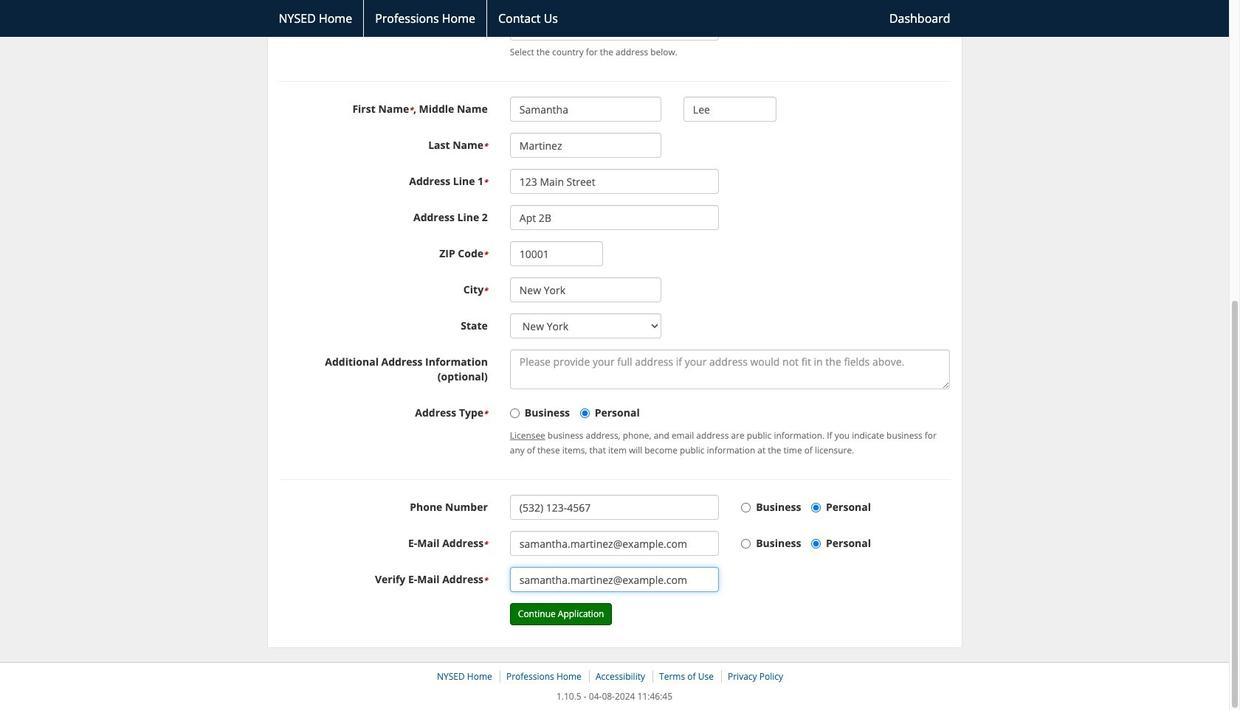 Task type: describe. For each thing, give the bounding box(es) containing it.
Please re-enter your e-mail address. text field
[[510, 568, 719, 593]]

Please provide your full address if your address would not fit in the fields above. text field
[[510, 350, 950, 390]]

ZIP Code text field
[[510, 242, 604, 267]]

First Name text field
[[510, 97, 661, 122]]

Address Line 1 text field
[[510, 169, 719, 194]]

City text field
[[510, 278, 661, 303]]



Task type: locate. For each thing, give the bounding box(es) containing it.
None submit
[[510, 604, 612, 626]]

Middle Name text field
[[683, 97, 777, 122]]

Last Name text field
[[510, 133, 661, 158]]

None radio
[[510, 409, 520, 419], [580, 409, 590, 419], [741, 504, 751, 513], [811, 504, 821, 513], [811, 540, 821, 549], [510, 409, 520, 419], [580, 409, 590, 419], [741, 504, 751, 513], [811, 504, 821, 513], [811, 540, 821, 549]]

Address Line 2 text field
[[510, 205, 719, 230]]

None radio
[[741, 540, 751, 549]]

Enter phone number (optional) text field
[[510, 496, 719, 521]]

Email text field
[[510, 532, 719, 557]]



Task type: vqa. For each thing, say whether or not it's contained in the screenshot.
Enter Phone Number (Optional) text box
yes



